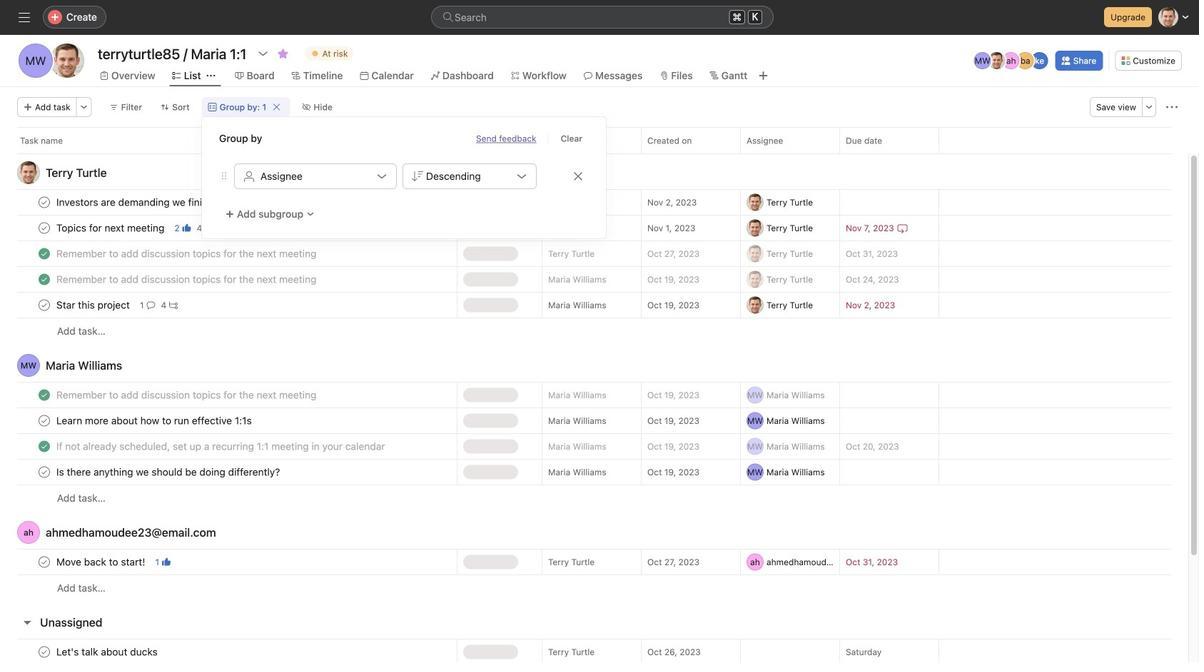 Task type: vqa. For each thing, say whether or not it's contained in the screenshot.
Mark complete option for Task name text field within Is there anything we should be doing differently? Cell
yes



Task type: describe. For each thing, give the bounding box(es) containing it.
mark complete checkbox for star this project cell
[[36, 297, 53, 314]]

mark complete image for move back to start! cell
[[36, 554, 53, 571]]

show options image
[[257, 48, 269, 59]]

if not already scheduled, set up a recurring 1:1 meeting in your calendar cell
[[0, 433, 457, 460]]

task name text field for completed image in if not already scheduled, set up a recurring 1:1 meeting in your calendar cell
[[54, 439, 389, 454]]

more actions image
[[1167, 101, 1178, 113]]

remove from starred image
[[277, 48, 289, 59]]

star this project cell
[[0, 292, 457, 318]]

2 remember to add discussion topics for the next meeting cell from the top
[[0, 266, 457, 293]]

task name text field for mark complete icon within is there anything we should be doing differently? cell
[[54, 465, 284, 479]]

header terry turtle tree grid
[[0, 189, 1189, 344]]

mark complete image for investors are demanding we finish the project soon!! "cell" on the left of the page
[[36, 194, 53, 211]]

task name text field for mark complete icon in the let's talk about ducks cell
[[54, 645, 162, 659]]

header maria williams tree grid
[[0, 382, 1189, 511]]

learn more about how to run effective 1:1s cell
[[0, 408, 457, 434]]

task name text field for completed image related to mark complete image
[[54, 247, 321, 261]]

task name text field for mark complete icon in the star this project cell
[[54, 298, 134, 312]]

task name text field for mark complete icon in move back to start! cell
[[54, 555, 150, 569]]

more actions image
[[80, 103, 88, 111]]

add tab image
[[758, 70, 769, 81]]

mark complete checkbox for task name text field within the investors are demanding we finish the project soon!! "cell"
[[36, 194, 53, 211]]

topics for next meeting cell
[[0, 215, 457, 241]]

investors are demanding we finish the project soon!! cell
[[0, 189, 457, 216]]

1 remember to add discussion topics for the next meeting cell from the top
[[0, 241, 457, 267]]

mark complete image for star this project cell
[[36, 297, 53, 314]]

mark complete checkbox for topics for next meeting cell at the left top of the page
[[36, 220, 53, 237]]

move back to start! cell
[[0, 549, 457, 575]]

collapse task list for this group image
[[21, 617, 33, 628]]

mark complete image
[[36, 220, 53, 237]]

expand sidebar image
[[19, 11, 30, 23]]



Task type: locate. For each thing, give the bounding box(es) containing it.
remember to add discussion topics for the next meeting cell
[[0, 241, 457, 267], [0, 266, 457, 293], [0, 382, 457, 408]]

mark complete image inside move back to start! cell
[[36, 554, 53, 571]]

6 task name text field from the top
[[54, 645, 162, 659]]

mark complete image inside is there anything we should be doing differently? cell
[[36, 464, 53, 481]]

3 task name text field from the top
[[54, 298, 134, 312]]

completed image for mark complete image
[[36, 245, 53, 262]]

4 task name text field from the top
[[54, 414, 256, 428]]

mark complete image
[[36, 194, 53, 211], [36, 297, 53, 314], [36, 412, 53, 429], [36, 464, 53, 481], [36, 554, 53, 571], [36, 644, 53, 661]]

1 mark complete checkbox from the top
[[36, 220, 53, 237]]

task name text field inside the "learn more about how to run effective 1:1s" cell
[[54, 414, 256, 428]]

2 mark complete checkbox from the top
[[36, 297, 53, 314]]

5 mark complete image from the top
[[36, 554, 53, 571]]

2 vertical spatial completed image
[[36, 438, 53, 455]]

1 completed image from the top
[[36, 245, 53, 262]]

remember to add discussion topics for the next meeting cell down 2 likes. you liked this task 'image'
[[0, 241, 457, 267]]

completed image
[[36, 245, 53, 262], [36, 387, 53, 404], [36, 438, 53, 455]]

0 vertical spatial mark complete checkbox
[[36, 220, 53, 237]]

3 remember to add discussion topics for the next meeting cell from the top
[[0, 382, 457, 408]]

5 task name text field from the top
[[54, 555, 150, 569]]

mark complete checkbox for task name text field inside the let's talk about ducks cell
[[36, 644, 53, 661]]

completed image inside if not already scheduled, set up a recurring 1:1 meeting in your calendar cell
[[36, 438, 53, 455]]

more options image
[[1145, 103, 1154, 111]]

3 mark complete image from the top
[[36, 412, 53, 429]]

2 completed image from the top
[[36, 387, 53, 404]]

None text field
[[94, 41, 250, 66]]

Search tasks, projects, and more text field
[[431, 6, 774, 29]]

topic type field for investors are demanding we finish the project soon!! cell
[[457, 189, 543, 216]]

dialog
[[202, 117, 606, 238]]

2 vertical spatial completed checkbox
[[36, 438, 53, 455]]

topic type field for topics for next meeting cell
[[457, 215, 543, 241]]

mark complete checkbox down completed icon
[[36, 297, 53, 314]]

Completed checkbox
[[36, 387, 53, 404]]

remove image
[[573, 171, 584, 182]]

1 like. you liked this task image
[[162, 558, 171, 567]]

1 mark complete image from the top
[[36, 194, 53, 211]]

Task name text field
[[54, 221, 169, 235], [54, 247, 321, 261], [54, 298, 134, 312], [54, 414, 256, 428], [54, 555, 150, 569]]

task name text field for completed icon
[[54, 272, 321, 287]]

mark complete image inside the "learn more about how to run effective 1:1s" cell
[[36, 412, 53, 429]]

task name text field for second completed image from the top
[[54, 388, 321, 402]]

task name text field for mark complete icon within investors are demanding we finish the project soon!! "cell"
[[54, 195, 301, 210]]

None field
[[431, 6, 774, 29]]

mark complete checkbox inside move back to start! cell
[[36, 554, 53, 571]]

task name text field inside star this project cell
[[54, 298, 134, 312]]

1 completed checkbox from the top
[[36, 245, 53, 262]]

1 task name text field from the top
[[54, 195, 301, 210]]

remember to add discussion topics for the next meeting cell up if not already scheduled, set up a recurring 1:1 meeting in your calendar cell
[[0, 382, 457, 408]]

mark complete checkbox inside topics for next meeting cell
[[36, 220, 53, 237]]

mark complete checkbox inside is there anything we should be doing differently? cell
[[36, 464, 53, 481]]

creator for topics for next meeting cell
[[542, 215, 642, 241]]

3 completed image from the top
[[36, 438, 53, 455]]

4 mark complete checkbox from the top
[[36, 554, 53, 571]]

mark complete checkbox up completed icon
[[36, 220, 53, 237]]

mark complete checkbox for task name text box inside the "learn more about how to run effective 1:1s" cell
[[36, 412, 53, 429]]

mark complete image for let's talk about ducks cell
[[36, 644, 53, 661]]

mark complete image inside let's talk about ducks cell
[[36, 644, 53, 661]]

task name text field inside investors are demanding we finish the project soon!! "cell"
[[54, 195, 301, 210]]

2 task name text field from the top
[[54, 247, 321, 261]]

1 vertical spatial completed image
[[36, 387, 53, 404]]

0 vertical spatial completed checkbox
[[36, 245, 53, 262]]

1 comment image
[[147, 301, 155, 309]]

remember to add discussion topics for the next meeting cell down topics for next meeting cell at the left top of the page
[[0, 266, 457, 293]]

mark complete checkbox inside star this project cell
[[36, 297, 53, 314]]

mark complete image for the "learn more about how to run effective 1:1s" cell
[[36, 412, 53, 429]]

completed image for mark complete icon within the the "learn more about how to run effective 1:1s" cell
[[36, 438, 53, 455]]

completed checkbox for completed icon task name text field
[[36, 271, 53, 288]]

task name text field for mark complete image
[[54, 221, 169, 235]]

mark complete checkbox inside investors are demanding we finish the project soon!! "cell"
[[36, 194, 53, 211]]

4 task name text field from the top
[[54, 439, 389, 454]]

task name text field inside topics for next meeting cell
[[54, 221, 169, 235]]

task name text field inside is there anything we should be doing differently? cell
[[54, 465, 284, 479]]

2 task name text field from the top
[[54, 272, 321, 287]]

1 mark complete checkbox from the top
[[36, 194, 53, 211]]

completed checkbox for task name text box corresponding to completed image related to mark complete image
[[36, 245, 53, 262]]

mark complete checkbox inside let's talk about ducks cell
[[36, 644, 53, 661]]

3 completed checkbox from the top
[[36, 438, 53, 455]]

task name text field inside move back to start! cell
[[54, 555, 150, 569]]

task name text field for mark complete icon within the the "learn more about how to run effective 1:1s" cell
[[54, 414, 256, 428]]

let's talk about ducks cell
[[0, 639, 457, 663]]

1 vertical spatial completed checkbox
[[36, 271, 53, 288]]

mark complete image inside star this project cell
[[36, 297, 53, 314]]

mark complete checkbox for task name text box inside move back to start! cell
[[36, 554, 53, 571]]

Mark complete checkbox
[[36, 220, 53, 237], [36, 297, 53, 314]]

1 vertical spatial mark complete checkbox
[[36, 297, 53, 314]]

5 mark complete checkbox from the top
[[36, 644, 53, 661]]

clear image
[[272, 103, 281, 111]]

is there anything we should be doing differently? cell
[[0, 459, 457, 485]]

Mark complete checkbox
[[36, 194, 53, 211], [36, 412, 53, 429], [36, 464, 53, 481], [36, 554, 53, 571], [36, 644, 53, 661]]

3 task name text field from the top
[[54, 388, 321, 402]]

mark complete checkbox for task name text field inside is there anything we should be doing differently? cell
[[36, 464, 53, 481]]

6 mark complete image from the top
[[36, 644, 53, 661]]

2 mark complete image from the top
[[36, 297, 53, 314]]

completed image
[[36, 271, 53, 288]]

mark complete image for is there anything we should be doing differently? cell at the left bottom of page
[[36, 464, 53, 481]]

completed checkbox inside if not already scheduled, set up a recurring 1:1 meeting in your calendar cell
[[36, 438, 53, 455]]

0 vertical spatial completed image
[[36, 245, 53, 262]]

mark complete image inside investors are demanding we finish the project soon!! "cell"
[[36, 194, 53, 211]]

cell
[[740, 639, 840, 663]]

4 subtasks image
[[169, 301, 178, 309]]

task name text field inside let's talk about ducks cell
[[54, 645, 162, 659]]

mark complete checkbox inside the "learn more about how to run effective 1:1s" cell
[[36, 412, 53, 429]]

3 mark complete checkbox from the top
[[36, 464, 53, 481]]

2 likes. you liked this task image
[[183, 224, 191, 232]]

1 task name text field from the top
[[54, 221, 169, 235]]

4 mark complete image from the top
[[36, 464, 53, 481]]

completed checkbox for task name text field within if not already scheduled, set up a recurring 1:1 meeting in your calendar cell
[[36, 438, 53, 455]]

row
[[0, 127, 1199, 153], [17, 153, 1172, 154], [0, 189, 1189, 216], [0, 215, 1189, 241], [0, 241, 1189, 267], [0, 266, 1189, 293], [0, 292, 1189, 318], [0, 318, 1189, 344], [0, 382, 1189, 408], [0, 408, 1189, 434], [0, 433, 1189, 460], [0, 459, 1189, 485], [0, 485, 1189, 511], [0, 549, 1189, 575], [0, 575, 1189, 601], [0, 639, 1189, 663]]

task name text field inside if not already scheduled, set up a recurring 1:1 meeting in your calendar cell
[[54, 439, 389, 454]]

2 mark complete checkbox from the top
[[36, 412, 53, 429]]

2 completed checkbox from the top
[[36, 271, 53, 288]]

5 task name text field from the top
[[54, 465, 284, 479]]

Completed checkbox
[[36, 245, 53, 262], [36, 271, 53, 288], [36, 438, 53, 455]]

header ahmedhamoudee23@email.com tree grid
[[0, 549, 1189, 601]]

tab actions image
[[207, 71, 215, 80]]

Task name text field
[[54, 195, 301, 210], [54, 272, 321, 287], [54, 388, 321, 402], [54, 439, 389, 454], [54, 465, 284, 479], [54, 645, 162, 659]]



